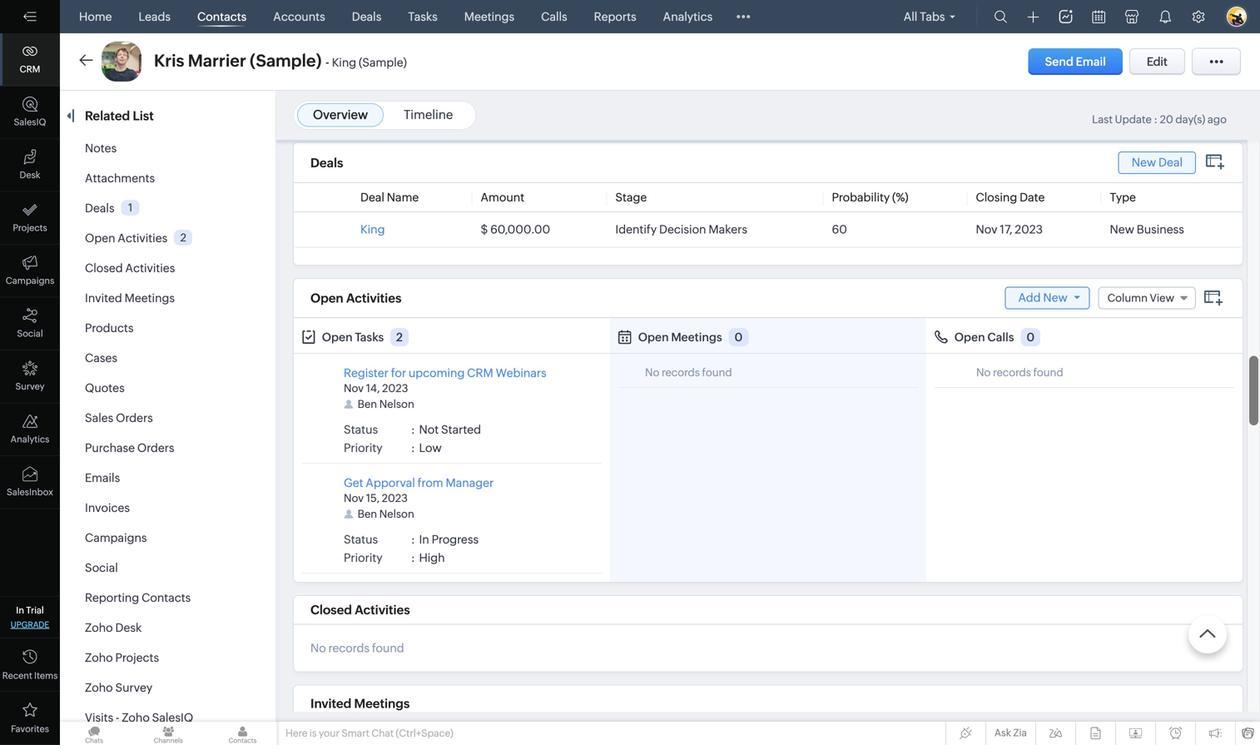 Task type: describe. For each thing, give the bounding box(es) containing it.
is
[[310, 728, 317, 739]]

here
[[286, 728, 308, 739]]

chat
[[372, 728, 394, 739]]

search image
[[995, 10, 1008, 23]]

smart
[[342, 728, 370, 739]]

home link
[[72, 0, 119, 33]]

social link
[[0, 298, 60, 351]]

accounts link
[[267, 0, 332, 33]]

notifications image
[[1159, 10, 1173, 23]]

campaigns link
[[0, 245, 60, 298]]

reports link
[[588, 0, 643, 33]]

meetings link
[[458, 0, 521, 33]]

salesinbox
[[7, 487, 53, 498]]

chats image
[[60, 722, 128, 745]]

salesiq
[[14, 117, 46, 127]]

desk link
[[0, 139, 60, 192]]

crm
[[20, 64, 40, 75]]

tasks
[[408, 10, 438, 23]]

leads link
[[132, 0, 177, 33]]

1 vertical spatial analytics
[[11, 434, 49, 445]]

marketplace image
[[1126, 10, 1139, 23]]

projects link
[[0, 192, 60, 245]]

meetings
[[464, 10, 515, 23]]

deals link
[[345, 0, 388, 33]]

upgrade
[[11, 620, 49, 630]]

items
[[34, 671, 58, 681]]

accounts
[[273, 10, 325, 23]]

trial
[[26, 605, 44, 616]]

tabs
[[920, 10, 946, 23]]

channels image
[[134, 722, 203, 745]]



Task type: locate. For each thing, give the bounding box(es) containing it.
social
[[17, 329, 43, 339]]

analytics right reports link
[[663, 10, 713, 23]]

leads
[[139, 10, 171, 23]]

deals
[[352, 10, 382, 23]]

crm link
[[0, 33, 60, 86]]

in
[[16, 605, 24, 616]]

salesiq link
[[0, 86, 60, 139]]

(ctrl+space)
[[396, 728, 454, 739]]

tasks link
[[402, 0, 444, 33]]

analytics
[[663, 10, 713, 23], [11, 434, 49, 445]]

recent items
[[2, 671, 58, 681]]

contacts
[[197, 10, 247, 23]]

here is your smart chat (ctrl+space)
[[286, 728, 454, 739]]

contacts link
[[191, 0, 253, 33]]

reports
[[594, 10, 637, 23]]

sales motivator image
[[1060, 10, 1073, 23]]

favorites
[[11, 724, 49, 735]]

contacts image
[[209, 722, 277, 745]]

ask zia
[[995, 727, 1028, 739]]

0 horizontal spatial analytics
[[11, 434, 49, 445]]

survey
[[15, 381, 45, 392]]

analytics link down survey
[[0, 403, 60, 456]]

calls link
[[535, 0, 574, 33]]

0 vertical spatial analytics
[[663, 10, 713, 23]]

in trial upgrade
[[11, 605, 49, 630]]

1 horizontal spatial analytics link
[[657, 0, 720, 33]]

analytics up salesinbox link
[[11, 434, 49, 445]]

analytics link right reports link
[[657, 0, 720, 33]]

recent
[[2, 671, 32, 681]]

0 vertical spatial analytics link
[[657, 0, 720, 33]]

all tabs
[[904, 10, 946, 23]]

projects
[[13, 223, 47, 233]]

analytics link
[[657, 0, 720, 33], [0, 403, 60, 456]]

home
[[79, 10, 112, 23]]

salesinbox link
[[0, 456, 60, 509]]

calls
[[541, 10, 568, 23]]

zia
[[1014, 727, 1028, 739]]

configure settings image
[[1193, 10, 1206, 23]]

all
[[904, 10, 918, 23]]

campaigns
[[6, 276, 54, 286]]

1 horizontal spatial analytics
[[663, 10, 713, 23]]

0 horizontal spatial analytics link
[[0, 403, 60, 456]]

survey link
[[0, 351, 60, 403]]

ask
[[995, 727, 1012, 739]]

quick actions image
[[1028, 11, 1040, 23]]

calendar image
[[1093, 10, 1106, 23]]

desk
[[20, 170, 40, 180]]

your
[[319, 728, 340, 739]]

1 vertical spatial analytics link
[[0, 403, 60, 456]]



Task type: vqa. For each thing, say whether or not it's contained in the screenshot.
Panel
no



